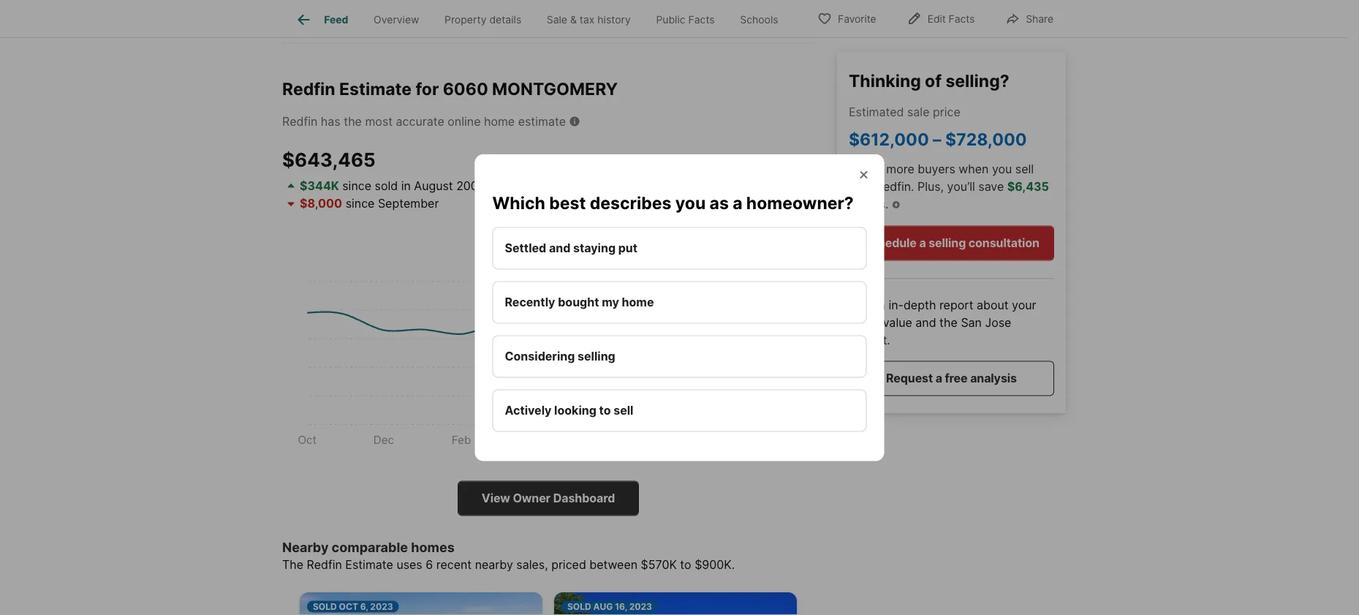 Task type: describe. For each thing, give the bounding box(es) containing it.
estimate inside nearby comparable homes the redfin estimate uses 6 recent nearby sales, priced between $570k to $900k.
[[345, 557, 393, 571]]

since for sold
[[342, 179, 372, 193]]

selling inside list box
[[578, 349, 616, 363]]

$6,435 in fees.
[[849, 179, 1049, 211]]

online
[[448, 114, 481, 128]]

tax
[[580, 13, 595, 26]]

which
[[493, 192, 545, 213]]

selling?
[[946, 70, 1010, 91]]

priced
[[552, 557, 586, 571]]

2002
[[456, 179, 485, 193]]

year for 1 year
[[699, 227, 721, 240]]

settled
[[505, 241, 546, 255]]

$612,000 – $728,000
[[849, 129, 1027, 149]]

and inside list box
[[549, 241, 571, 255]]

an
[[872, 298, 886, 312]]

tab list containing feed
[[282, 0, 803, 37]]

schedule a selling consultation button
[[849, 226, 1055, 261]]

6,
[[360, 601, 368, 612]]

overview tab
[[361, 2, 432, 37]]

recently
[[505, 295, 555, 309]]

$643,465
[[282, 148, 376, 171]]

price
[[933, 104, 961, 119]]

redfin for redfin estimate for 6060 montgomery
[[282, 78, 335, 99]]

$6,435
[[1008, 179, 1049, 194]]

fees.
[[862, 197, 889, 211]]

photo of 3330 lake albano cir, san jose, ca 95135 image
[[300, 592, 543, 615]]

16,
[[615, 601, 627, 612]]

consultation
[[969, 236, 1040, 250]]

actively looking to sell
[[505, 403, 634, 417]]

when
[[959, 162, 989, 176]]

as
[[710, 192, 729, 213]]

thinking of selling?
[[849, 70, 1010, 91]]

about
[[977, 298, 1009, 312]]

free
[[945, 371, 968, 385]]

aug
[[594, 601, 613, 612]]

tab list containing 1 year
[[668, 212, 815, 255]]

edit facts button
[[895, 3, 988, 33]]

accurate
[[396, 114, 444, 128]]

redfin inside nearby comparable homes the redfin estimate uses 6 recent nearby sales, priced between $570k to $900k.
[[307, 557, 342, 571]]

depth
[[904, 298, 936, 312]]

considering selling
[[505, 349, 616, 363]]

bought
[[558, 295, 599, 309]]

staying
[[573, 241, 616, 255]]

overview
[[374, 13, 419, 26]]

feed
[[324, 13, 349, 26]]

most
[[365, 114, 393, 128]]

since sold in august 2002
[[339, 179, 485, 193]]

save
[[979, 179, 1004, 194]]

edit
[[928, 13, 946, 25]]

request a free analysis button
[[849, 361, 1055, 396]]

reach more buyers when you sell with redfin. plus, you'll save
[[849, 162, 1034, 194]]

1 year tab
[[671, 215, 742, 252]]

property details
[[445, 13, 522, 26]]

value
[[883, 315, 913, 330]]

report
[[940, 298, 974, 312]]

get an in-depth report about your home value and the
[[849, 298, 1037, 330]]

market.
[[849, 333, 891, 347]]

edit facts
[[928, 13, 975, 25]]

property details tab
[[432, 2, 534, 37]]

montgomery
[[492, 78, 618, 99]]

redfin.
[[876, 179, 915, 194]]

nearby
[[475, 557, 513, 571]]

0 vertical spatial estimate
[[339, 78, 412, 99]]

redfin estimate for 6060 montgomery
[[282, 78, 618, 99]]

share button
[[993, 3, 1066, 33]]

more
[[887, 162, 915, 176]]

in inside $6,435 in fees.
[[849, 197, 859, 211]]

public facts
[[656, 13, 715, 26]]

reach
[[849, 162, 883, 176]]

you'll
[[948, 179, 975, 194]]

best
[[549, 192, 586, 213]]

uses
[[397, 557, 423, 571]]

view owner dashboard
[[482, 491, 615, 505]]

estimate
[[518, 114, 566, 128]]

0 horizontal spatial in
[[401, 179, 411, 193]]

5 year tab
[[742, 215, 812, 252]]

with
[[849, 179, 873, 194]]

0 horizontal spatial the
[[344, 114, 362, 128]]

get
[[849, 298, 869, 312]]

&
[[570, 13, 577, 26]]

sold aug 16, 2023 button
[[554, 592, 797, 615]]

sell inside reach more buyers when you sell with redfin. plus, you'll save
[[1016, 162, 1034, 176]]

historical redfin estimate graph chart image
[[282, 255, 815, 464]]

a for schedule
[[920, 236, 926, 250]]

feed link
[[295, 11, 349, 29]]

in-
[[889, 298, 904, 312]]



Task type: vqa. For each thing, say whether or not it's contained in the screenshot.
underground
no



Task type: locate. For each thing, give the bounding box(es) containing it.
$8,000
[[300, 196, 342, 211]]

since for september
[[346, 196, 375, 211]]

sell up $6,435
[[1016, 162, 1034, 176]]

thinking
[[849, 70, 921, 91]]

1 year from the left
[[699, 227, 721, 240]]

redfin
[[282, 78, 335, 99], [282, 114, 318, 128], [307, 557, 342, 571]]

1 horizontal spatial 2023
[[629, 601, 652, 612]]

0 horizontal spatial and
[[549, 241, 571, 255]]

1 horizontal spatial sold
[[568, 601, 592, 612]]

which best describes you as a homeowner? dialog
[[475, 154, 885, 461]]

5
[[762, 227, 768, 240]]

1 horizontal spatial to
[[680, 557, 692, 571]]

dashboard
[[553, 491, 615, 505]]

facts right the public
[[689, 13, 715, 26]]

home inside get an in-depth report about your home value and the
[[849, 315, 880, 330]]

redfin up the has
[[282, 78, 335, 99]]

sold for sold oct 6, 2023
[[313, 601, 337, 612]]

1 horizontal spatial home
[[622, 295, 654, 309]]

1 vertical spatial to
[[680, 557, 692, 571]]

comparable
[[332, 539, 408, 555]]

1 horizontal spatial the
[[940, 315, 958, 330]]

september
[[378, 196, 439, 211]]

you left as
[[676, 192, 706, 213]]

1 vertical spatial estimate
[[345, 557, 393, 571]]

estimated sale price
[[849, 104, 961, 119]]

$728,000
[[946, 129, 1027, 149]]

2023 for sold aug 16, 2023
[[629, 601, 652, 612]]

sold left aug
[[568, 601, 592, 612]]

2 year from the left
[[771, 227, 792, 240]]

1 horizontal spatial and
[[916, 315, 937, 330]]

you inside dialog
[[676, 192, 706, 213]]

looking
[[554, 403, 597, 417]]

the inside get an in-depth report about your home value and the
[[940, 315, 958, 330]]

public facts tab
[[644, 2, 728, 37]]

home inside list box
[[622, 295, 654, 309]]

1 vertical spatial the
[[940, 315, 958, 330]]

in down the with
[[849, 197, 859, 211]]

0 vertical spatial a
[[733, 192, 743, 213]]

selling down $6,435 in fees.
[[929, 236, 966, 250]]

1 horizontal spatial you
[[992, 162, 1012, 176]]

$344k
[[300, 179, 339, 193]]

0 horizontal spatial selling
[[578, 349, 616, 363]]

home right my
[[622, 295, 654, 309]]

$570k
[[641, 557, 677, 571]]

view owner dashboard button
[[458, 481, 639, 516]]

you
[[992, 162, 1012, 176], [676, 192, 706, 213]]

august
[[414, 179, 453, 193]]

sell right looking
[[614, 403, 634, 417]]

0 vertical spatial and
[[549, 241, 571, 255]]

tab list
[[282, 0, 803, 37], [668, 212, 815, 255]]

recently bought my home
[[505, 295, 654, 309]]

2023 inside sold aug 16, 2023 button
[[629, 601, 652, 612]]

1 vertical spatial sell
[[614, 403, 634, 417]]

redfin down nearby
[[307, 557, 342, 571]]

1 vertical spatial since
[[346, 196, 375, 211]]

to inside nearby comparable homes the redfin estimate uses 6 recent nearby sales, priced between $570k to $900k.
[[680, 557, 692, 571]]

1 vertical spatial a
[[920, 236, 926, 250]]

1 sold from the left
[[313, 601, 337, 612]]

the right the has
[[344, 114, 362, 128]]

0 horizontal spatial home
[[484, 114, 515, 128]]

in
[[401, 179, 411, 193], [849, 197, 859, 211]]

0 vertical spatial selling
[[929, 236, 966, 250]]

oct
[[339, 601, 358, 612]]

2023 right 6,
[[370, 601, 393, 612]]

a inside dialog
[[733, 192, 743, 213]]

to right $570k
[[680, 557, 692, 571]]

settled and staying put
[[505, 241, 638, 255]]

facts for edit facts
[[949, 13, 975, 25]]

sale & tax history tab
[[534, 2, 644, 37]]

0 horizontal spatial a
[[733, 192, 743, 213]]

2 sold from the left
[[568, 601, 592, 612]]

year
[[699, 227, 721, 240], [771, 227, 792, 240]]

sale
[[547, 13, 568, 26]]

estimate up most
[[339, 78, 412, 99]]

home up market.
[[849, 315, 880, 330]]

2 horizontal spatial home
[[849, 315, 880, 330]]

schools
[[740, 13, 779, 26]]

property
[[445, 13, 487, 26]]

sold oct 6, 2023
[[313, 601, 393, 612]]

buyers
[[918, 162, 956, 176]]

1 horizontal spatial in
[[849, 197, 859, 211]]

the down report
[[940, 315, 958, 330]]

in up september
[[401, 179, 411, 193]]

facts for public facts
[[689, 13, 715, 26]]

sold for sold aug 16, 2023
[[568, 601, 592, 612]]

1 horizontal spatial year
[[771, 227, 792, 240]]

between
[[590, 557, 638, 571]]

1 horizontal spatial facts
[[949, 13, 975, 25]]

sold
[[313, 601, 337, 612], [568, 601, 592, 612]]

year right 5
[[771, 227, 792, 240]]

1 vertical spatial tab list
[[668, 212, 815, 255]]

a for request
[[936, 371, 943, 385]]

favorite button
[[805, 3, 889, 33]]

for
[[416, 78, 439, 99]]

0 vertical spatial redfin
[[282, 78, 335, 99]]

selling inside schedule a selling consultation button
[[929, 236, 966, 250]]

details
[[490, 13, 522, 26]]

home
[[484, 114, 515, 128], [622, 295, 654, 309], [849, 315, 880, 330]]

0 vertical spatial in
[[401, 179, 411, 193]]

facts inside button
[[949, 13, 975, 25]]

2 vertical spatial redfin
[[307, 557, 342, 571]]

photo of 3231 lake albano cir, san jose, ca 95135 image
[[554, 592, 797, 615]]

owner
[[513, 491, 551, 505]]

sale & tax history
[[547, 13, 631, 26]]

0 horizontal spatial facts
[[689, 13, 715, 26]]

2023 inside sold oct 6, 2023 button
[[370, 601, 393, 612]]

0 horizontal spatial year
[[699, 227, 721, 240]]

which best describes you as a homeowner?
[[493, 192, 854, 213]]

0 horizontal spatial sell
[[614, 403, 634, 417]]

1 horizontal spatial sell
[[1016, 162, 1034, 176]]

home right online
[[484, 114, 515, 128]]

redfin has the most accurate online home estimate
[[282, 114, 566, 128]]

year for 5 year
[[771, 227, 792, 240]]

homes
[[411, 539, 455, 555]]

0 horizontal spatial to
[[599, 403, 611, 417]]

analysis
[[971, 371, 1017, 385]]

6
[[426, 557, 433, 571]]

schools tab
[[728, 2, 791, 37]]

2 vertical spatial home
[[849, 315, 880, 330]]

and down the depth
[[916, 315, 937, 330]]

since right $8,000
[[346, 196, 375, 211]]

$612,000
[[849, 129, 929, 149]]

san
[[961, 315, 982, 330]]

share
[[1026, 13, 1054, 25]]

1 horizontal spatial selling
[[929, 236, 966, 250]]

sold
[[375, 179, 398, 193]]

2 horizontal spatial a
[[936, 371, 943, 385]]

history
[[598, 13, 631, 26]]

you inside reach more buyers when you sell with redfin. plus, you'll save
[[992, 162, 1012, 176]]

san jose market.
[[849, 315, 1012, 347]]

sold oct 6, 2023 button
[[300, 592, 543, 615]]

my
[[602, 295, 619, 309]]

1 vertical spatial and
[[916, 315, 937, 330]]

1 horizontal spatial a
[[920, 236, 926, 250]]

a right as
[[733, 192, 743, 213]]

0 vertical spatial since
[[342, 179, 372, 193]]

sell inside list box
[[614, 403, 634, 417]]

and inside get an in-depth report about your home value and the
[[916, 315, 937, 330]]

0 vertical spatial you
[[992, 162, 1012, 176]]

since left sold
[[342, 179, 372, 193]]

favorite
[[838, 13, 877, 25]]

describes
[[590, 192, 672, 213]]

0 vertical spatial home
[[484, 114, 515, 128]]

to
[[599, 403, 611, 417], [680, 557, 692, 571]]

2 2023 from the left
[[629, 601, 652, 612]]

2023 right the 16, on the bottom left
[[629, 601, 652, 612]]

you up save
[[992, 162, 1012, 176]]

the
[[344, 114, 362, 128], [940, 315, 958, 330]]

and right settled
[[549, 241, 571, 255]]

request a free analysis
[[886, 371, 1017, 385]]

a left free
[[936, 371, 943, 385]]

facts
[[949, 13, 975, 25], [689, 13, 715, 26]]

facts inside tab
[[689, 13, 715, 26]]

1 vertical spatial in
[[849, 197, 859, 211]]

0 vertical spatial tab list
[[282, 0, 803, 37]]

1 vertical spatial selling
[[578, 349, 616, 363]]

to inside list box
[[599, 403, 611, 417]]

considering
[[505, 349, 575, 363]]

the
[[282, 557, 304, 571]]

1 vertical spatial you
[[676, 192, 706, 213]]

recent
[[436, 557, 472, 571]]

sale
[[908, 104, 930, 119]]

estimate down "comparable"
[[345, 557, 393, 571]]

1 2023 from the left
[[370, 601, 393, 612]]

list box inside which best describes you as a homeowner? dialog
[[493, 227, 867, 443]]

redfin for redfin has the most accurate online home estimate
[[282, 114, 318, 128]]

redfin left the has
[[282, 114, 318, 128]]

0 vertical spatial the
[[344, 114, 362, 128]]

list box
[[493, 227, 867, 443]]

year right 1
[[699, 227, 721, 240]]

of
[[925, 70, 942, 91]]

0 horizontal spatial you
[[676, 192, 706, 213]]

0 horizontal spatial sold
[[313, 601, 337, 612]]

6060
[[443, 78, 488, 99]]

0 vertical spatial to
[[599, 403, 611, 417]]

schedule
[[864, 236, 917, 250]]

since september
[[342, 196, 439, 211]]

put
[[619, 241, 638, 255]]

plus,
[[918, 179, 944, 194]]

selling down my
[[578, 349, 616, 363]]

2023 for sold oct 6, 2023
[[370, 601, 393, 612]]

2023
[[370, 601, 393, 612], [629, 601, 652, 612]]

sold left the oct
[[313, 601, 337, 612]]

facts right edit
[[949, 13, 975, 25]]

view
[[482, 491, 510, 505]]

list box containing settled and staying put
[[493, 227, 867, 443]]

1 vertical spatial redfin
[[282, 114, 318, 128]]

5 year
[[762, 227, 792, 240]]

0 horizontal spatial 2023
[[370, 601, 393, 612]]

0 vertical spatial sell
[[1016, 162, 1034, 176]]

request
[[886, 371, 933, 385]]

estimated
[[849, 104, 904, 119]]

2 vertical spatial a
[[936, 371, 943, 385]]

to right looking
[[599, 403, 611, 417]]

1 vertical spatial home
[[622, 295, 654, 309]]

a right schedule
[[920, 236, 926, 250]]

homeowner?
[[747, 192, 854, 213]]

has
[[321, 114, 341, 128]]



